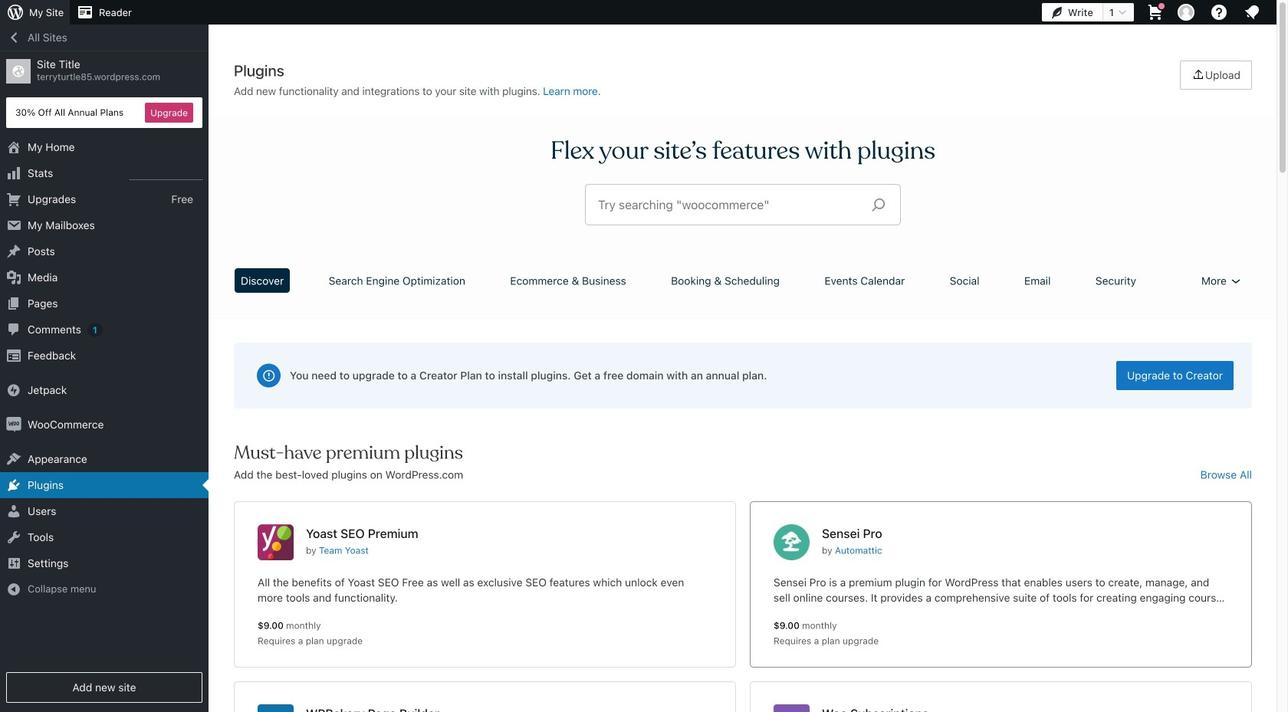 Task type: describe. For each thing, give the bounding box(es) containing it.
Search search field
[[598, 185, 860, 225]]

open search image
[[860, 194, 898, 215]]

2 img image from the top
[[6, 417, 21, 433]]



Task type: vqa. For each thing, say whether or not it's contained in the screenshot.
The 'Socialing' image
no



Task type: locate. For each thing, give the bounding box(es) containing it.
my profile image
[[1178, 4, 1195, 21]]

0 vertical spatial img image
[[6, 383, 21, 398]]

None search field
[[586, 185, 900, 225]]

plugin icon image
[[258, 525, 294, 561], [774, 525, 810, 561]]

1 horizontal spatial plugin icon image
[[774, 525, 810, 561]]

help image
[[1210, 3, 1229, 21]]

img image
[[6, 383, 21, 398], [6, 417, 21, 433]]

highest hourly views 0 image
[[130, 170, 202, 180]]

2 plugin icon image from the left
[[774, 525, 810, 561]]

my shopping cart image
[[1146, 3, 1165, 21]]

1 vertical spatial img image
[[6, 417, 21, 433]]

main content
[[229, 61, 1258, 712]]

1 img image from the top
[[6, 383, 21, 398]]

1 plugin icon image from the left
[[258, 525, 294, 561]]

0 horizontal spatial plugin icon image
[[258, 525, 294, 561]]

manage your notifications image
[[1243, 3, 1262, 21]]



